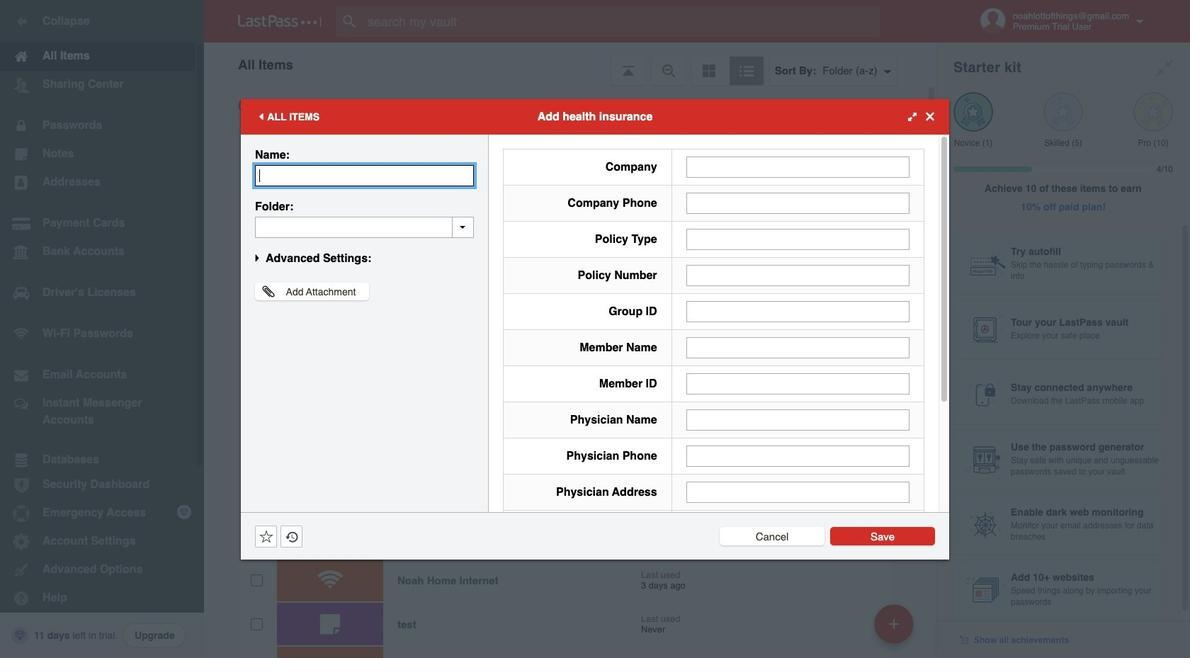 Task type: locate. For each thing, give the bounding box(es) containing it.
lastpass image
[[238, 15, 322, 28]]

dialog
[[241, 99, 949, 649]]

new item navigation
[[869, 600, 922, 658]]

Search search field
[[336, 6, 902, 37]]

None text field
[[255, 216, 474, 238], [686, 228, 910, 250], [686, 265, 910, 286], [686, 409, 910, 430], [255, 216, 474, 238], [686, 228, 910, 250], [686, 265, 910, 286], [686, 409, 910, 430]]

None text field
[[686, 156, 910, 177], [255, 165, 474, 186], [686, 192, 910, 214], [686, 301, 910, 322], [686, 337, 910, 358], [686, 373, 910, 394], [686, 445, 910, 467], [686, 481, 910, 503], [686, 156, 910, 177], [255, 165, 474, 186], [686, 192, 910, 214], [686, 301, 910, 322], [686, 337, 910, 358], [686, 373, 910, 394], [686, 445, 910, 467], [686, 481, 910, 503]]

new item image
[[889, 619, 899, 629]]



Task type: describe. For each thing, give the bounding box(es) containing it.
vault options navigation
[[204, 43, 937, 85]]

search my vault text field
[[336, 6, 902, 37]]

main navigation navigation
[[0, 0, 204, 658]]



Task type: vqa. For each thing, say whether or not it's contained in the screenshot.
'New item' navigation
yes



